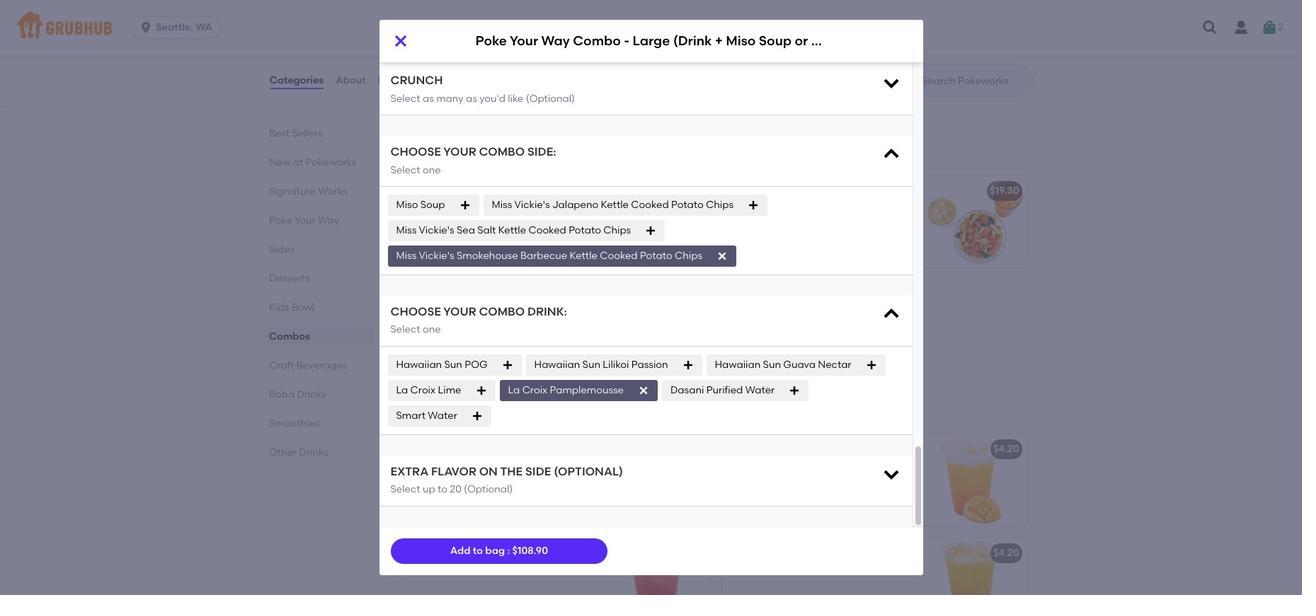 Task type: locate. For each thing, give the bounding box(es) containing it.
to up mix-
[[764, 205, 774, 217]]

choice
[[871, 205, 903, 217], [530, 309, 563, 321]]

2 vertical spatial chips
[[675, 250, 702, 262]]

pokeworks
[[467, 94, 518, 106], [305, 156, 356, 169]]

2 choose from the top
[[390, 305, 441, 319]]

or
[[795, 33, 808, 49], [455, 51, 465, 63], [626, 185, 636, 197], [655, 289, 665, 301]]

croix
[[410, 384, 436, 396], [522, 384, 547, 396]]

miss for miss vickie's smokehouse barbecue kettle cooked potato chips
[[396, 250, 417, 262]]

20
[[450, 484, 461, 496]]

2 vertical spatial with
[[484, 309, 505, 321]]

0 vertical spatial combo
[[479, 145, 525, 159]]

1 horizontal spatial pokeworks
[[467, 94, 518, 106]]

toppings, up pog
[[451, 323, 496, 336]]

2
[[1278, 21, 1284, 33], [776, 205, 781, 217]]

1 vertical spatial your
[[507, 309, 528, 321]]

way up "choose your combo drink: select one"
[[463, 289, 485, 301]]

drinks right the boba
[[297, 389, 326, 401]]

1 horizontal spatial to
[[473, 545, 483, 557]]

potato
[[671, 199, 704, 211], [569, 224, 601, 236], [640, 250, 672, 262]]

$19.30 for $19.30 +
[[669, 185, 698, 197]]

one for choose your combo drink:
[[423, 324, 441, 336]]

2 your from the top
[[443, 305, 476, 319]]

sun left pog
[[444, 359, 462, 371]]

0 vertical spatial with
[[489, 51, 509, 63]]

1 combo from the top
[[479, 145, 525, 159]]

1 vertical spatial choose
[[390, 305, 441, 319]]

your for drink:
[[443, 305, 476, 319]]

lime
[[438, 384, 461, 396]]

1 horizontal spatial and
[[498, 323, 517, 336]]

beverages up boba drinks
[[296, 360, 347, 372]]

0 vertical spatial drinks
[[297, 389, 326, 401]]

lilikoi lemonade image
[[604, 434, 710, 526]]

0 vertical spatial of
[[730, 219, 740, 231]]

seattle, wa button
[[130, 16, 227, 39]]

hawaiian sun lilikoi passion
[[534, 359, 668, 371]]

combo up the miss vickie's sea salt kettle cooked potato chips
[[495, 185, 531, 197]]

1 horizontal spatial craft beverages
[[402, 401, 524, 419]]

0 vertical spatial toppings,
[[810, 219, 855, 231]]

vickie's for jalapeno
[[514, 199, 550, 211]]

la for la croix pamplemousse
[[508, 384, 520, 396]]

signature works combo (drink + miso soup or kettle chips) image
[[604, 176, 710, 268]]

up up base,
[[749, 205, 761, 217]]

way down signature works
[[318, 215, 339, 227]]

chips for miss vickie's smokehouse barbecue kettle cooked potato chips
[[675, 250, 702, 262]]

furikake
[[424, 18, 464, 31]]

sun up pamplemousse at bottom left
[[582, 359, 600, 371]]

pokeworks right at
[[305, 156, 356, 169]]

1 vertical spatial chips
[[603, 224, 631, 236]]

to
[[764, 205, 774, 217], [438, 484, 447, 496], [473, 545, 483, 557]]

choose inside "choose your combo drink: select one"
[[390, 305, 441, 319]]

1 horizontal spatial way
[[463, 289, 485, 301]]

1 vertical spatial vickie's
[[419, 224, 454, 236]]

corn,
[[444, 65, 468, 77]]

water down the lime
[[428, 410, 457, 422]]

0 horizontal spatial signature
[[269, 185, 315, 198]]

1 vertical spatial combos
[[269, 331, 310, 343]]

way up rice,
[[541, 33, 570, 49]]

0 horizontal spatial toppings,
[[451, 323, 496, 336]]

(drink
[[673, 33, 712, 49], [534, 185, 563, 197], [563, 289, 592, 301]]

pokeworks down surimi
[[467, 94, 518, 106]]

and inside mix up to 2 proteins with your choice of base, mix-ins, toppings, and flavor.
[[857, 219, 876, 231]]

2 vertical spatial way
[[463, 289, 485, 301]]

with
[[489, 51, 509, 63], [825, 205, 845, 217], [484, 309, 505, 321]]

pog
[[465, 359, 488, 371]]

chips for miss vickie's sea salt kettle cooked potato chips
[[603, 224, 631, 236]]

select down extra
[[390, 484, 420, 496]]

0 horizontal spatial works
[[318, 185, 347, 198]]

beverages down the lime
[[445, 401, 524, 419]]

sun for pog
[[444, 359, 462, 371]]

combo inside "choose your combo drink: select one"
[[479, 305, 525, 319]]

1 horizontal spatial toppings,
[[810, 219, 855, 231]]

up
[[749, 205, 761, 217], [423, 484, 435, 496]]

1 vertical spatial combo
[[479, 305, 525, 319]]

vickie's down signature works combo (drink + miso soup or kettle chips)
[[514, 199, 550, 211]]

select down 'three'
[[390, 324, 420, 336]]

0 vertical spatial your
[[443, 145, 476, 159]]

up inside mix up to 2 proteins with your choice of base, mix-ins, toppings, and flavor.
[[749, 205, 761, 217]]

1 vertical spatial large
[[532, 289, 560, 301]]

0 vertical spatial ins,
[[792, 219, 808, 231]]

sides
[[269, 244, 294, 256]]

boba drinks
[[269, 389, 326, 401]]

0 vertical spatial up
[[749, 205, 761, 217]]

drinks for boba drinks
[[297, 389, 326, 401]]

you'd
[[479, 93, 505, 105]]

craft beverages up boba drinks
[[269, 360, 347, 372]]

1 horizontal spatial sun
[[582, 359, 600, 371]]

select inside "choose your combo drink: select one"
[[390, 324, 420, 336]]

la
[[396, 384, 408, 396], [508, 384, 520, 396]]

2 horizontal spatial hawaiian
[[715, 359, 761, 371]]

classic
[[521, 94, 555, 106]]

works down choose your combo side: select one
[[463, 185, 493, 197]]

way
[[541, 33, 570, 49], [318, 215, 339, 227], [463, 289, 485, 301]]

sun
[[444, 359, 462, 371], [582, 359, 600, 371], [763, 359, 781, 371]]

combos down kids bowl
[[269, 331, 310, 343]]

combo inside choose your combo side: select one
[[479, 145, 525, 159]]

proteins right 'three'
[[443, 309, 482, 321]]

signature
[[413, 185, 460, 197], [269, 185, 315, 198]]

1 vertical spatial flavor.
[[519, 323, 548, 336]]

one inside choose your combo side: select one
[[423, 164, 441, 176]]

0 horizontal spatial your
[[507, 309, 528, 321]]

your up 'three'
[[439, 289, 461, 301]]

1 one from the top
[[423, 164, 441, 176]]

white
[[511, 51, 537, 63]]

your up white
[[510, 33, 538, 49]]

croix left pamplemousse at bottom left
[[522, 384, 547, 396]]

on
[[479, 465, 498, 478]]

with inside three proteins with your choice of mix ins, toppings, and flavor.
[[484, 309, 505, 321]]

ins, right base,
[[792, 219, 808, 231]]

strawberry lemonade
[[413, 547, 521, 560]]

and
[[446, 94, 465, 106], [857, 219, 876, 231], [498, 323, 517, 336]]

select up the miso soup on the left of page
[[390, 164, 420, 176]]

crisps,
[[413, 94, 444, 106]]

with inside chicken or tofu with white rice, sweet corn, mandarin orange, edamame, surimi salad, wonton crisps, and pokeworks classic
[[489, 51, 509, 63]]

- up drink:
[[525, 289, 530, 301]]

flavor
[[431, 465, 476, 478]]

potato down jalapeno
[[569, 224, 601, 236]]

1 horizontal spatial chips
[[675, 250, 702, 262]]

choose up the miso soup on the left of page
[[390, 145, 441, 159]]

0 horizontal spatial 2
[[776, 205, 781, 217]]

0 vertical spatial (drink
[[673, 33, 712, 49]]

0 vertical spatial 2
[[1278, 21, 1284, 33]]

1 vertical spatial toppings,
[[451, 323, 496, 336]]

0 horizontal spatial croix
[[410, 384, 436, 396]]

smart water
[[396, 410, 457, 422]]

2 horizontal spatial way
[[541, 33, 570, 49]]

choice inside three proteins with your choice of mix ins, toppings, and flavor.
[[530, 309, 563, 321]]

1 horizontal spatial hawaiian
[[534, 359, 580, 371]]

$4.20 inside "button"
[[993, 547, 1019, 560]]

as down surimi
[[466, 93, 477, 105]]

0 horizontal spatial flavor.
[[519, 323, 548, 336]]

signature up the miso soup on the left of page
[[413, 185, 460, 197]]

combo left drink:
[[479, 305, 525, 319]]

0 vertical spatial choose
[[390, 145, 441, 159]]

2 horizontal spatial your
[[510, 33, 538, 49]]

proteins up mix-
[[784, 205, 823, 217]]

water down hawaiian sun guava nectar
[[745, 384, 775, 396]]

1 hawaiian from the left
[[396, 359, 442, 371]]

2 hawaiian from the left
[[534, 359, 580, 371]]

side
[[525, 465, 551, 478]]

choose inside choose your combo side: select one
[[390, 145, 441, 159]]

(optional) down on
[[464, 484, 513, 496]]

up down extra
[[423, 484, 435, 496]]

2 inside button
[[1278, 21, 1284, 33]]

of down mix
[[730, 219, 740, 231]]

combos down crisps,
[[402, 143, 464, 160]]

1 vertical spatial lilikoi
[[413, 443, 441, 455]]

flavor.
[[730, 234, 759, 246], [519, 323, 548, 336]]

mix up to 2 proteins with your choice of base, mix-ins, toppings, and flavor.
[[730, 205, 903, 246]]

0 horizontal spatial craft
[[269, 360, 294, 372]]

2 one from the top
[[423, 324, 441, 336]]

1 horizontal spatial poke
[[413, 289, 437, 301]]

choose up mix
[[390, 305, 441, 319]]

strawberry lemonade button
[[405, 538, 710, 595]]

poke up tofu
[[475, 33, 507, 49]]

2 vertical spatial vickie's
[[419, 250, 454, 262]]

hawaiian for hawaiian sun guava nectar
[[715, 359, 761, 371]]

1 vertical spatial drinks
[[299, 447, 328, 459]]

1 as from the left
[[423, 93, 434, 105]]

1 horizontal spatial as
[[466, 93, 477, 105]]

combo
[[573, 33, 621, 49], [495, 185, 531, 197], [487, 289, 523, 301]]

croix up smart water
[[410, 384, 436, 396]]

craft
[[269, 360, 294, 372], [402, 401, 441, 419]]

0 vertical spatial choice
[[871, 205, 903, 217]]

0 horizontal spatial and
[[446, 94, 465, 106]]

0 vertical spatial flavor.
[[730, 234, 759, 246]]

(optional) down the 'wonton' at top left
[[526, 93, 575, 105]]

hawaiian up purified
[[715, 359, 761, 371]]

signature down at
[[269, 185, 315, 198]]

sesame
[[511, 18, 550, 31]]

1 horizontal spatial signature
[[413, 185, 460, 197]]

svg image
[[479, 19, 490, 31], [595, 19, 607, 31], [139, 21, 153, 35], [392, 33, 409, 50], [881, 73, 901, 93], [881, 145, 901, 164], [459, 200, 470, 211], [645, 225, 656, 236], [881, 304, 901, 324], [502, 360, 513, 371], [682, 360, 694, 371], [475, 385, 487, 396], [638, 385, 649, 396]]

categories button
[[269, 55, 324, 106]]

1 vertical spatial (optional)
[[464, 484, 513, 496]]

potato down $19.30 +
[[671, 199, 704, 211]]

select inside crunch select as many as you'd like (optional)
[[390, 93, 420, 105]]

as down edamame,
[[423, 93, 434, 105]]

works down new at pokeworks
[[318, 185, 347, 198]]

your down many in the top of the page
[[443, 145, 476, 159]]

3 select from the top
[[390, 324, 420, 336]]

1 vertical spatial poke
[[269, 215, 292, 227]]

crunch select as many as you'd like (optional)
[[390, 74, 575, 105]]

la up smart
[[396, 384, 408, 396]]

2 la from the left
[[508, 384, 520, 396]]

ins, right mix
[[432, 323, 448, 336]]

0 horizontal spatial craft beverages
[[269, 360, 347, 372]]

2 sun from the left
[[582, 359, 600, 371]]

hawaiian
[[396, 359, 442, 371], [534, 359, 580, 371], [715, 359, 761, 371]]

0 horizontal spatial beverages
[[296, 360, 347, 372]]

1 horizontal spatial large
[[633, 33, 670, 49]]

sun left "guava"
[[763, 359, 781, 371]]

your inside choose your combo side: select one
[[443, 145, 476, 159]]

0 vertical spatial lilikoi
[[603, 359, 629, 371]]

2 croix from the left
[[522, 384, 547, 396]]

lemonade inside strawberry lemonade button
[[469, 547, 521, 560]]

choice inside mix up to 2 proteins with your choice of base, mix-ins, toppings, and flavor.
[[871, 205, 903, 217]]

$4.20 for strawberry lemonade
[[993, 547, 1019, 560]]

1 vertical spatial ins,
[[432, 323, 448, 336]]

hawaiian up "la croix lime"
[[396, 359, 442, 371]]

to left 20
[[438, 484, 447, 496]]

new at pokeworks
[[269, 156, 356, 169]]

2 combo from the top
[[479, 305, 525, 319]]

to inside mix up to 2 proteins with your choice of base, mix-ins, toppings, and flavor.
[[764, 205, 774, 217]]

sun for lilikoi
[[582, 359, 600, 371]]

boba
[[269, 389, 294, 401]]

2 horizontal spatial poke
[[475, 33, 507, 49]]

flavor. inside mix up to 2 proteins with your choice of base, mix-ins, toppings, and flavor.
[[730, 234, 759, 246]]

0 vertical spatial pokeworks
[[467, 94, 518, 106]]

0 horizontal spatial choice
[[530, 309, 563, 321]]

passion
[[631, 359, 668, 371]]

drinks for other drinks
[[299, 447, 328, 459]]

3 sun from the left
[[763, 359, 781, 371]]

1 horizontal spatial of
[[730, 219, 740, 231]]

1 vertical spatial pokeworks
[[305, 156, 356, 169]]

2 select from the top
[[390, 164, 420, 176]]

drinks right other
[[299, 447, 328, 459]]

your
[[848, 205, 869, 217], [507, 309, 528, 321]]

0 horizontal spatial -
[[525, 289, 530, 301]]

lilikoi green tea image
[[921, 538, 1028, 595]]

one
[[423, 164, 441, 176], [423, 324, 441, 336]]

your inside "choose your combo drink: select one"
[[443, 305, 476, 319]]

0 vertical spatial combos
[[402, 143, 464, 160]]

flavor. down base,
[[730, 234, 759, 246]]

combo up three proteins with your choice of mix ins, toppings, and flavor.
[[487, 289, 523, 301]]

poke your way combo - large (drink + miso soup or kettle chips)
[[475, 33, 894, 49], [413, 289, 730, 301]]

sun for guava
[[763, 359, 781, 371]]

$22.65
[[671, 289, 702, 301]]

craft down "la croix lime"
[[402, 401, 441, 419]]

1 horizontal spatial choice
[[871, 205, 903, 217]]

4 select from the top
[[390, 484, 420, 496]]

3 hawaiian from the left
[[715, 359, 761, 371]]

1 your from the top
[[443, 145, 476, 159]]

0 horizontal spatial your
[[294, 215, 315, 227]]

combo
[[479, 145, 525, 159], [479, 305, 525, 319]]

of up hawaiian sun lilikoi passion
[[565, 309, 575, 321]]

combo left the side:
[[479, 145, 525, 159]]

one down 'three'
[[423, 324, 441, 336]]

$4.20 button
[[722, 538, 1028, 595]]

choose for choose your combo side:
[[390, 145, 441, 159]]

0 vertical spatial potato
[[671, 199, 704, 211]]

0 horizontal spatial as
[[423, 93, 434, 105]]

- left $7.80
[[624, 33, 629, 49]]

mix-
[[771, 219, 792, 231]]

craft beverages down the lime
[[402, 401, 524, 419]]

poke your way
[[269, 215, 339, 227]]

1 horizontal spatial combos
[[402, 143, 464, 160]]

2 $19.30 from the left
[[990, 185, 1019, 197]]

your for side:
[[443, 145, 476, 159]]

reviews
[[378, 74, 417, 86]]

1 select from the top
[[390, 93, 420, 105]]

ins, inside mix up to 2 proteins with your choice of base, mix-ins, toppings, and flavor.
[[792, 219, 808, 231]]

hawaiian for hawaiian sun pog
[[396, 359, 442, 371]]

large
[[633, 33, 670, 49], [532, 289, 560, 301]]

select down reviews
[[390, 93, 420, 105]]

one up the miso soup on the left of page
[[423, 164, 441, 176]]

2 button
[[1261, 15, 1284, 40]]

lilikoi left the passion
[[603, 359, 629, 371]]

0 horizontal spatial la
[[396, 384, 408, 396]]

$7.80 +
[[674, 31, 704, 43]]

potato for miss vickie's smokehouse barbecue kettle cooked potato chips
[[640, 250, 672, 262]]

combo down seeds
[[573, 33, 621, 49]]

1 sun from the left
[[444, 359, 462, 371]]

your down signature works
[[294, 215, 315, 227]]

1 vertical spatial water
[[428, 410, 457, 422]]

chips)
[[852, 33, 894, 49], [669, 185, 701, 197], [698, 289, 730, 301]]

la for la croix lime
[[396, 384, 408, 396]]

0 vertical spatial vickie's
[[514, 199, 550, 211]]

vickie's left smokehouse
[[419, 250, 454, 262]]

flavor. down drink:
[[519, 323, 548, 336]]

2 as from the left
[[466, 93, 477, 105]]

reviews button
[[377, 55, 418, 106]]

poke up sides
[[269, 215, 292, 227]]

hawaiian for hawaiian sun lilikoi passion
[[534, 359, 580, 371]]

lilikoi up extra
[[413, 443, 441, 455]]

large up drink:
[[532, 289, 560, 301]]

strawberry lemonade image
[[604, 538, 710, 595]]

potato up $22.65
[[640, 250, 672, 262]]

craft up the boba
[[269, 360, 294, 372]]

1 choose from the top
[[390, 145, 441, 159]]

1 $19.30 from the left
[[669, 185, 698, 197]]

0 vertical spatial chips)
[[852, 33, 894, 49]]

1 horizontal spatial water
[[745, 384, 775, 396]]

0 vertical spatial poke
[[475, 33, 507, 49]]

0 horizontal spatial up
[[423, 484, 435, 496]]

about
[[336, 74, 366, 86]]

your right 'three'
[[443, 305, 476, 319]]

cooked
[[631, 199, 669, 211], [528, 224, 566, 236], [600, 250, 638, 262]]

0 horizontal spatial pokeworks
[[305, 156, 356, 169]]

miss for miss vickie's sea salt kettle cooked potato chips
[[396, 224, 417, 236]]

smokehouse
[[457, 250, 518, 262]]

vickie's left sea
[[419, 224, 454, 236]]

0 vertical spatial water
[[745, 384, 775, 396]]

0 horizontal spatial $19.30
[[669, 185, 698, 197]]

1 horizontal spatial proteins
[[784, 205, 823, 217]]

kids bowl
[[269, 302, 314, 314]]

1 vertical spatial your
[[443, 305, 476, 319]]

la right the lime
[[508, 384, 520, 396]]

like
[[508, 93, 524, 105]]

svg image
[[1201, 19, 1218, 36], [1261, 19, 1278, 36], [748, 200, 759, 211], [717, 251, 728, 262], [866, 360, 877, 371], [789, 385, 800, 396], [471, 410, 483, 422], [881, 464, 901, 484]]

and inside three proteins with your choice of mix ins, toppings, and flavor.
[[498, 323, 517, 336]]

at
[[293, 156, 303, 169]]

2 vertical spatial cooked
[[600, 250, 638, 262]]

0 horizontal spatial to
[[438, 484, 447, 496]]

barbecue
[[520, 250, 567, 262]]

to left bag
[[473, 545, 483, 557]]

1 la from the left
[[396, 384, 408, 396]]

large left $7.80
[[633, 33, 670, 49]]

2 vertical spatial potato
[[640, 250, 672, 262]]

(optional) inside crunch select as many as you'd like (optional)
[[526, 93, 575, 105]]

0 horizontal spatial proteins
[[443, 309, 482, 321]]

hawaiian up la croix pamplemousse
[[534, 359, 580, 371]]

1 vertical spatial craft beverages
[[402, 401, 524, 419]]

toppings, right mix-
[[810, 219, 855, 231]]

of inside three proteins with your choice of mix ins, toppings, and flavor.
[[565, 309, 575, 321]]

0 vertical spatial craft beverages
[[269, 360, 347, 372]]

pokeworks inside chicken or tofu with white rice, sweet corn, mandarin orange, edamame, surimi salad, wonton crisps, and pokeworks classic
[[467, 94, 518, 106]]

2 inside mix up to 2 proteins with your choice of base, mix-ins, toppings, and flavor.
[[776, 205, 781, 217]]

2 vertical spatial combo
[[487, 289, 523, 301]]

0 vertical spatial (optional)
[[526, 93, 575, 105]]

poke up 'three'
[[413, 289, 437, 301]]

craft beverages
[[269, 360, 347, 372], [402, 401, 524, 419]]

miss vickie's jalapeno kettle cooked potato chips
[[492, 199, 734, 211]]

0 vertical spatial proteins
[[784, 205, 823, 217]]

1 croix from the left
[[410, 384, 436, 396]]

one inside "choose your combo drink: select one"
[[423, 324, 441, 336]]

2 vertical spatial miss
[[396, 250, 417, 262]]

lilikoi
[[603, 359, 629, 371], [413, 443, 441, 455]]

your
[[443, 145, 476, 159], [443, 305, 476, 319]]



Task type: vqa. For each thing, say whether or not it's contained in the screenshot.
a corresponding to 18
no



Task type: describe. For each thing, give the bounding box(es) containing it.
spicy
[[396, 18, 422, 31]]

mix
[[730, 205, 746, 217]]

proteins inside three proteins with your choice of mix ins, toppings, and flavor.
[[443, 309, 482, 321]]

signature works
[[269, 185, 347, 198]]

1 vertical spatial (drink
[[534, 185, 563, 197]]

la croix lime
[[396, 384, 461, 396]]

seattle, wa
[[156, 21, 212, 33]]

with inside mix up to 2 proteins with your choice of base, mix-ins, toppings, and flavor.
[[825, 205, 845, 217]]

1 vertical spatial combo
[[495, 185, 531, 197]]

0 vertical spatial combo
[[573, 33, 621, 49]]

chicken or tofu with white rice, sweet corn, mandarin orange, edamame, surimi salad, wonton crisps, and pokeworks classic
[[413, 51, 567, 106]]

toppings, inside three proteins with your choice of mix ins, toppings, and flavor.
[[451, 323, 496, 336]]

0 vertical spatial your
[[510, 33, 538, 49]]

or inside chicken or tofu with white rice, sweet corn, mandarin orange, edamame, surimi salad, wonton crisps, and pokeworks classic
[[455, 51, 465, 63]]

works for signature works combo (drink + miso soup or kettle chips)
[[463, 185, 493, 197]]

0 horizontal spatial combos
[[269, 331, 310, 343]]

nectar
[[818, 359, 851, 371]]

other
[[269, 447, 296, 459]]

miss for miss vickie's jalapeno kettle cooked potato chips
[[492, 199, 512, 211]]

crunch
[[390, 74, 443, 87]]

sellers
[[292, 127, 323, 139]]

select inside extra flavor on the side (optional) select up to 20 (optional)
[[390, 484, 420, 496]]

(optional)
[[554, 465, 623, 478]]

poke your way combo - regular (drink + miso soup or kettle chips) image
[[921, 176, 1028, 268]]

choose for choose your combo drink:
[[390, 305, 441, 319]]

edamame,
[[413, 79, 466, 91]]

hawaiian sun pog
[[396, 359, 488, 371]]

best
[[269, 127, 289, 139]]

to inside extra flavor on the side (optional) select up to 20 (optional)
[[438, 484, 447, 496]]

miso soup
[[396, 199, 445, 211]]

poke your way combo - large (drink + miso soup or kettle chips) image
[[604, 280, 710, 372]]

best sellers
[[269, 127, 323, 139]]

extra flavor on the side (optional) select up to 20 (optional)
[[390, 465, 623, 496]]

1 horizontal spatial your
[[439, 289, 461, 301]]

0 vertical spatial chips
[[706, 199, 734, 211]]

1 vertical spatial chips)
[[669, 185, 701, 197]]

and inside chicken or tofu with white rice, sweet corn, mandarin orange, edamame, surimi salad, wonton crisps, and pokeworks classic
[[446, 94, 465, 106]]

signature works combo (drink + miso soup or kettle chips)
[[413, 185, 701, 197]]

0 vertical spatial cooked
[[631, 199, 669, 211]]

dasani
[[670, 384, 704, 396]]

miss vickie's smokehouse barbecue kettle cooked potato chips
[[396, 250, 702, 262]]

drink:
[[527, 305, 567, 319]]

your inside mix up to 2 proteins with your choice of base, mix-ins, toppings, and flavor.
[[848, 205, 869, 217]]

lilikoi lemonade
[[413, 443, 495, 455]]

wonton
[[531, 79, 567, 91]]

one for choose your combo side:
[[423, 164, 441, 176]]

0 horizontal spatial water
[[428, 410, 457, 422]]

1 vertical spatial your
[[294, 215, 315, 227]]

$4.20 for lilikoi lemonade
[[993, 443, 1019, 455]]

vickie's for sea
[[419, 224, 454, 236]]

miss vickie's sea salt kettle cooked potato chips
[[396, 224, 631, 236]]

toppings, inside mix up to 2 proteins with your choice of base, mix-ins, toppings, and flavor.
[[810, 219, 855, 231]]

pamplemousse
[[550, 384, 624, 396]]

about button
[[335, 55, 366, 106]]

many
[[436, 93, 463, 105]]

main navigation navigation
[[0, 0, 1302, 55]]

signature for signature works combo (drink + miso soup or kettle chips)
[[413, 185, 460, 197]]

of inside mix up to 2 proteins with your choice of base, mix-ins, toppings, and flavor.
[[730, 219, 740, 231]]

add to bag : $108.90
[[450, 545, 548, 557]]

lemonade for mango lemonade
[[767, 443, 819, 455]]

spicy furikake
[[396, 18, 464, 31]]

base,
[[742, 219, 768, 231]]

1 horizontal spatial craft
[[402, 401, 441, 419]]

potato for miss vickie's sea salt kettle cooked potato chips
[[569, 224, 601, 236]]

jalapeno
[[552, 199, 598, 211]]

cooked for miss vickie's sea salt kettle cooked potato chips
[[528, 224, 566, 236]]

$108.90
[[512, 545, 548, 557]]

strawberry
[[413, 547, 467, 560]]

0 vertical spatial poke your way combo - large (drink + miso soup or kettle chips)
[[475, 33, 894, 49]]

mandarin
[[470, 65, 518, 77]]

mix
[[413, 323, 430, 336]]

0 vertical spatial craft
[[269, 360, 294, 372]]

0 horizontal spatial poke
[[269, 215, 292, 227]]

categories
[[269, 74, 324, 86]]

three proteins with your choice of mix ins, toppings, and flavor.
[[413, 309, 575, 336]]

1 horizontal spatial -
[[624, 33, 629, 49]]

rice,
[[540, 51, 560, 63]]

mango
[[730, 443, 764, 455]]

2 vertical spatial to
[[473, 545, 483, 557]]

kids bowl image
[[604, 21, 710, 113]]

bowl
[[291, 302, 314, 314]]

proteins inside mix up to 2 proteins with your choice of base, mix-ins, toppings, and flavor.
[[784, 205, 823, 217]]

choose your combo drink: select one
[[390, 305, 567, 336]]

three
[[413, 309, 441, 321]]

add
[[450, 545, 470, 557]]

side:
[[527, 145, 556, 159]]

lemonade for strawberry lemonade
[[469, 547, 521, 560]]

select inside choose your combo side: select one
[[390, 164, 420, 176]]

1 horizontal spatial lilikoi
[[603, 359, 629, 371]]

desserts
[[269, 273, 309, 285]]

1 vertical spatial beverages
[[445, 401, 524, 419]]

:
[[507, 545, 510, 557]]

$19.30 +
[[669, 185, 704, 197]]

choose your combo side: select one
[[390, 145, 556, 176]]

the
[[500, 465, 523, 478]]

your inside three proteins with your choice of mix ins, toppings, and flavor.
[[507, 309, 528, 321]]

purified
[[706, 384, 743, 396]]

salad,
[[500, 79, 529, 91]]

mango lemonade
[[730, 443, 819, 455]]

works for signature works
[[318, 185, 347, 198]]

2 vertical spatial (drink
[[563, 289, 592, 301]]

seattle,
[[156, 21, 193, 33]]

ins, inside three proteins with your choice of mix ins, toppings, and flavor.
[[432, 323, 448, 336]]

salt
[[477, 224, 496, 236]]

0 vertical spatial way
[[541, 33, 570, 49]]

$19.30 for $19.30
[[990, 185, 1019, 197]]

guava
[[783, 359, 816, 371]]

$7.80
[[674, 31, 698, 43]]

hawaiian sun guava nectar
[[715, 359, 851, 371]]

sea
[[457, 224, 475, 236]]

svg image inside 2 button
[[1261, 19, 1278, 36]]

wa
[[196, 21, 212, 33]]

combo for drink:
[[479, 305, 525, 319]]

combo for side:
[[479, 145, 525, 159]]

signature for signature works
[[269, 185, 315, 198]]

Search Pokeworks search field
[[920, 74, 1028, 88]]

smoothies
[[269, 418, 319, 430]]

up inside extra flavor on the side (optional) select up to 20 (optional)
[[423, 484, 435, 496]]

1 vertical spatial poke your way combo - large (drink + miso soup or kettle chips)
[[413, 289, 730, 301]]

sesame seeds
[[511, 18, 581, 31]]

extra
[[390, 465, 429, 478]]

bag
[[485, 545, 505, 557]]

svg image inside seattle, wa button
[[139, 21, 153, 35]]

(optional) inside extra flavor on the side (optional) select up to 20 (optional)
[[464, 484, 513, 496]]

croix for lime
[[410, 384, 436, 396]]

croix for pamplemousse
[[522, 384, 547, 396]]

0 vertical spatial large
[[633, 33, 670, 49]]

orange,
[[520, 65, 557, 77]]

2 vertical spatial chips)
[[698, 289, 730, 301]]

chicken
[[413, 51, 452, 63]]

tofu
[[467, 51, 486, 63]]

search icon image
[[899, 72, 916, 89]]

0 horizontal spatial way
[[318, 215, 339, 227]]

cooked for miss vickie's smokehouse barbecue kettle cooked potato chips
[[600, 250, 638, 262]]

mango lemonade image
[[921, 434, 1028, 526]]

kids
[[269, 302, 289, 314]]

surimi
[[469, 79, 497, 91]]

lemonade for lilikoi lemonade
[[443, 443, 495, 455]]

0 horizontal spatial lilikoi
[[413, 443, 441, 455]]

vickie's for smokehouse
[[419, 250, 454, 262]]

2 vertical spatial poke
[[413, 289, 437, 301]]

flavor. inside three proteins with your choice of mix ins, toppings, and flavor.
[[519, 323, 548, 336]]

dasani purified water
[[670, 384, 775, 396]]



